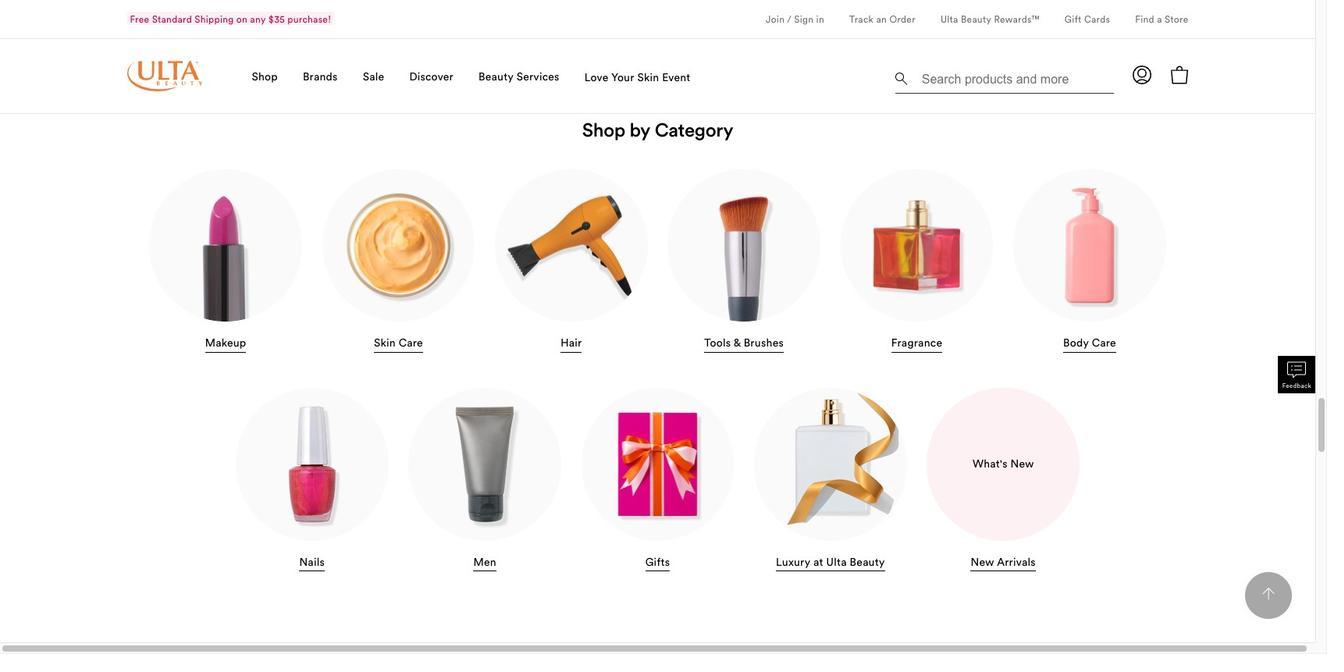 Task type: describe. For each thing, give the bounding box(es) containing it.
love your skin event
[[585, 70, 691, 84]]

$22.00
[[945, 26, 981, 40]]

crème
[[139, 4, 174, 18]]

men link
[[409, 388, 561, 575]]

at
[[814, 555, 824, 569]]

body care link
[[1014, 169, 1167, 356]]

1 horizontal spatial gift
[[434, 60, 451, 71]]

services
[[517, 69, 560, 83]]

find a store
[[1136, 13, 1189, 25]]

free gift with purchase
[[412, 60, 516, 71]]

nails
[[299, 555, 325, 569]]

body
[[1064, 336, 1089, 350]]

in
[[817, 13, 825, 25]]

brightening
[[273, 0, 332, 3]]

gift cards link
[[1065, 13, 1111, 27]]

$35
[[269, 13, 285, 25]]

ulta inside luxury at ulta beauty link
[[827, 555, 847, 569]]

banana bright+ vitamin c brightening eye crème ( 501 ) $44.00 free gift with purchase
[[139, 0, 353, 71]]

bright+
[[179, 0, 217, 3]]

gift inside banana bright+ vitamin c brightening eye crème ( 501 ) $44.00 free gift with purchase
[[165, 60, 182, 71]]

0 horizontal spatial skin
[[374, 336, 396, 350]]

love your skin event link
[[585, 70, 691, 86]]

makeup link
[[149, 169, 302, 356]]

free for free standard shipping on any $35 purchase!
[[130, 13, 149, 25]]

gifts
[[646, 555, 670, 569]]

join / sign in
[[766, 13, 825, 25]]

go to ulta beauty homepage image
[[127, 61, 202, 91]]

care for body care
[[1092, 336, 1117, 350]]

feedback
[[1283, 381, 1312, 389]]

find
[[1136, 13, 1155, 25]]

your
[[612, 70, 635, 84]]

track an order link
[[850, 13, 916, 27]]

by
[[630, 118, 650, 141]]

store
[[1165, 13, 1189, 25]]

cards
[[1085, 13, 1111, 25]]

with inside banana bright+ vitamin c brightening eye crème ( 501 ) $44.00 free gift with purchase
[[185, 60, 204, 71]]

beauty services button
[[479, 38, 560, 114]]

free gift with purchase link
[[402, 0, 658, 87]]

join
[[766, 13, 785, 25]]

brushes
[[744, 336, 784, 350]]

men
[[474, 555, 497, 569]]

free standard shipping on any $35 purchase!
[[130, 13, 331, 25]]

hair link
[[495, 169, 648, 356]]

standard
[[152, 13, 192, 25]]

0 vertical spatial skin
[[638, 70, 659, 84]]

track an order
[[850, 13, 916, 25]]

banana
[[139, 0, 176, 3]]

purchase!
[[288, 13, 331, 25]]

luxury
[[776, 555, 811, 569]]

free inside banana bright+ vitamin c brightening eye crème ( 501 ) $44.00 free gift with purchase
[[143, 60, 163, 71]]

shop button
[[252, 38, 278, 114]]

arrivals
[[997, 555, 1036, 569]]

2 with from the left
[[453, 60, 473, 71]]

hair
[[561, 336, 582, 350]]

( inside banana bright+ vitamin c brightening eye crème ( 501 ) $44.00 free gift with purchase
[[190, 25, 193, 37]]

1 horizontal spatial beauty
[[850, 555, 885, 569]]

free for free gift with purchase
[[412, 60, 431, 71]]

back to top image
[[1263, 588, 1275, 601]]

any
[[250, 13, 266, 25]]

skin care
[[374, 336, 423, 350]]

makeup
[[205, 336, 246, 350]]



Task type: locate. For each thing, give the bounding box(es) containing it.
beauty
[[961, 13, 992, 25], [479, 69, 514, 83], [850, 555, 885, 569]]

free inside free gift with purchase link
[[412, 60, 431, 71]]

$35.00 link
[[670, 0, 927, 72]]

0 vertical spatial )
[[1010, 10, 1013, 21]]

shop left brands at the top left of page
[[252, 69, 278, 83]]

1 horizontal spatial (
[[996, 10, 998, 21]]

1 horizontal spatial care
[[1092, 336, 1117, 350]]

skin
[[638, 70, 659, 84], [374, 336, 396, 350]]

with down 501
[[185, 60, 204, 71]]

1 vertical spatial skin
[[374, 336, 396, 350]]

love
[[585, 70, 609, 84]]

&
[[734, 336, 741, 350]]

discover
[[409, 69, 454, 83]]

0 vertical spatial shop
[[252, 69, 278, 83]]

1 horizontal spatial )
[[1010, 10, 1013, 21]]

sign
[[794, 13, 814, 25]]

with
[[185, 60, 204, 71], [453, 60, 473, 71]]

vitamin
[[220, 0, 259, 3]]

0 vertical spatial ulta
[[941, 13, 959, 25]]

new left arrivals
[[971, 555, 995, 569]]

log in to your ulta account image
[[1133, 65, 1151, 84]]

skin care link
[[322, 169, 475, 356]]

$44.00
[[139, 42, 176, 56]]

body care
[[1064, 336, 1117, 350]]

1 vertical spatial ulta
[[827, 555, 847, 569]]

/
[[788, 13, 792, 25]]

c
[[262, 0, 270, 3]]

1 with from the left
[[185, 60, 204, 71]]

with left beauty services at the top left of the page
[[453, 60, 473, 71]]

beauty left services
[[479, 69, 514, 83]]

shop left by
[[582, 118, 625, 141]]

1 vertical spatial )
[[207, 25, 210, 37]]

sale button
[[363, 38, 384, 114]]

1 vertical spatial beauty
[[479, 69, 514, 83]]

)
[[1010, 10, 1013, 21], [207, 25, 210, 37]]

0 items in bag image
[[1170, 65, 1189, 84]]

join / sign in button
[[766, 0, 825, 38]]

nails link
[[236, 388, 389, 575]]

gift right sale
[[434, 60, 451, 71]]

order
[[890, 13, 916, 25]]

ulta beauty rewards™ button
[[941, 0, 1040, 38]]

an
[[877, 13, 887, 25]]

track
[[850, 13, 874, 25]]

ulta inside ulta beauty rewards™ "button"
[[941, 13, 959, 25]]

free down $44.00
[[143, 60, 163, 71]]

event
[[662, 70, 691, 84]]

1 vertical spatial (
[[190, 25, 193, 37]]

Search products and more search field
[[920, 62, 1109, 90]]

0 horizontal spatial care
[[399, 336, 423, 350]]

purchase
[[207, 60, 247, 71], [475, 60, 516, 71]]

rewards™
[[994, 13, 1040, 25]]

fragrance
[[892, 336, 943, 350]]

2 care from the left
[[1092, 336, 1117, 350]]

0 horizontal spatial (
[[190, 25, 193, 37]]

0 horizontal spatial new
[[971, 555, 995, 569]]

shop
[[252, 69, 278, 83], [582, 118, 625, 141]]

shop by category
[[582, 118, 733, 141]]

shop for shop by category
[[582, 118, 625, 141]]

free down banana
[[130, 13, 149, 25]]

501
[[193, 25, 207, 37]]

2 purchase from the left
[[475, 60, 516, 71]]

2 vertical spatial beauty
[[850, 555, 885, 569]]

beauty inside "button"
[[961, 13, 992, 25]]

free
[[130, 13, 149, 25], [143, 60, 163, 71], [412, 60, 431, 71]]

gift
[[1065, 13, 1082, 25], [165, 60, 182, 71], [434, 60, 451, 71]]

free right sale
[[412, 60, 431, 71]]

care inside "link"
[[1092, 336, 1117, 350]]

tools & brushes
[[705, 336, 784, 350]]

what's new
[[973, 457, 1034, 471]]

sale
[[363, 69, 384, 83]]

new right what's
[[1011, 457, 1034, 471]]

care for skin care
[[399, 336, 423, 350]]

luxury at ulta beauty
[[776, 555, 885, 569]]

luxury at ulta beauty link
[[754, 388, 907, 575]]

shipping
[[195, 13, 234, 25]]

1 horizontal spatial shop
[[582, 118, 625, 141]]

ulta
[[941, 13, 959, 25], [827, 555, 847, 569]]

0 horizontal spatial purchase
[[207, 60, 247, 71]]

purchase left services
[[475, 60, 516, 71]]

1 vertical spatial new
[[971, 555, 995, 569]]

1 care from the left
[[399, 336, 423, 350]]

1 horizontal spatial purchase
[[475, 60, 516, 71]]

0 horizontal spatial shop
[[252, 69, 278, 83]]

$35.00
[[677, 26, 712, 40]]

brands
[[303, 69, 338, 83]]

0 vertical spatial (
[[996, 10, 998, 21]]

find a store link
[[1136, 13, 1189, 27]]

1 horizontal spatial ulta
[[941, 13, 959, 25]]

0 horizontal spatial )
[[207, 25, 210, 37]]

beauty up $22.00 in the top of the page
[[961, 13, 992, 25]]

0 vertical spatial beauty
[[961, 13, 992, 25]]

) inside banana bright+ vitamin c brightening eye crème ( 501 ) $44.00 free gift with purchase
[[207, 25, 210, 37]]

1 horizontal spatial new
[[1011, 457, 1034, 471]]

beauty inside button
[[479, 69, 514, 83]]

tools & brushes link
[[668, 169, 821, 356]]

( 66 )
[[996, 10, 1013, 21]]

on
[[236, 13, 248, 25]]

(
[[996, 10, 998, 21], [190, 25, 193, 37]]

tools
[[705, 336, 731, 350]]

beauty right at
[[850, 555, 885, 569]]

category
[[655, 118, 733, 141]]

care
[[399, 336, 423, 350], [1092, 336, 1117, 350]]

0 horizontal spatial beauty
[[479, 69, 514, 83]]

0 horizontal spatial ulta
[[827, 555, 847, 569]]

discover button
[[409, 38, 454, 114]]

new arrivals
[[971, 555, 1036, 569]]

gift left cards
[[1065, 13, 1082, 25]]

eye
[[335, 0, 353, 3]]

ulta right at
[[827, 555, 847, 569]]

gift down $44.00
[[165, 60, 182, 71]]

new
[[1011, 457, 1034, 471], [971, 555, 995, 569]]

0 horizontal spatial with
[[185, 60, 204, 71]]

2 horizontal spatial beauty
[[961, 13, 992, 25]]

what's
[[973, 457, 1008, 471]]

0 vertical spatial new
[[1011, 457, 1034, 471]]

1 horizontal spatial with
[[453, 60, 473, 71]]

1 purchase from the left
[[207, 60, 247, 71]]

0 horizontal spatial gift
[[165, 60, 182, 71]]

1 horizontal spatial skin
[[638, 70, 659, 84]]

purchase inside banana bright+ vitamin c brightening eye crème ( 501 ) $44.00 free gift with purchase
[[207, 60, 247, 71]]

1 vertical spatial shop
[[582, 118, 625, 141]]

ulta beauty rewards™
[[941, 13, 1040, 25]]

2 horizontal spatial gift
[[1065, 13, 1082, 25]]

fragrance link
[[841, 169, 994, 356]]

ulta up $22.00 in the top of the page
[[941, 13, 959, 25]]

shop for shop
[[252, 69, 278, 83]]

brands button
[[303, 38, 338, 114]]

gift cards
[[1065, 13, 1111, 25]]

None search field
[[895, 59, 1114, 97]]

beauty services
[[479, 69, 560, 83]]

a
[[1157, 13, 1163, 25]]

gifts link
[[581, 388, 734, 575]]

66
[[998, 10, 1010, 21]]

messages bubble square menu image
[[1288, 360, 1306, 379]]

purchase left shop button
[[207, 60, 247, 71]]



Task type: vqa. For each thing, say whether or not it's contained in the screenshot.
Advertisement element
no



